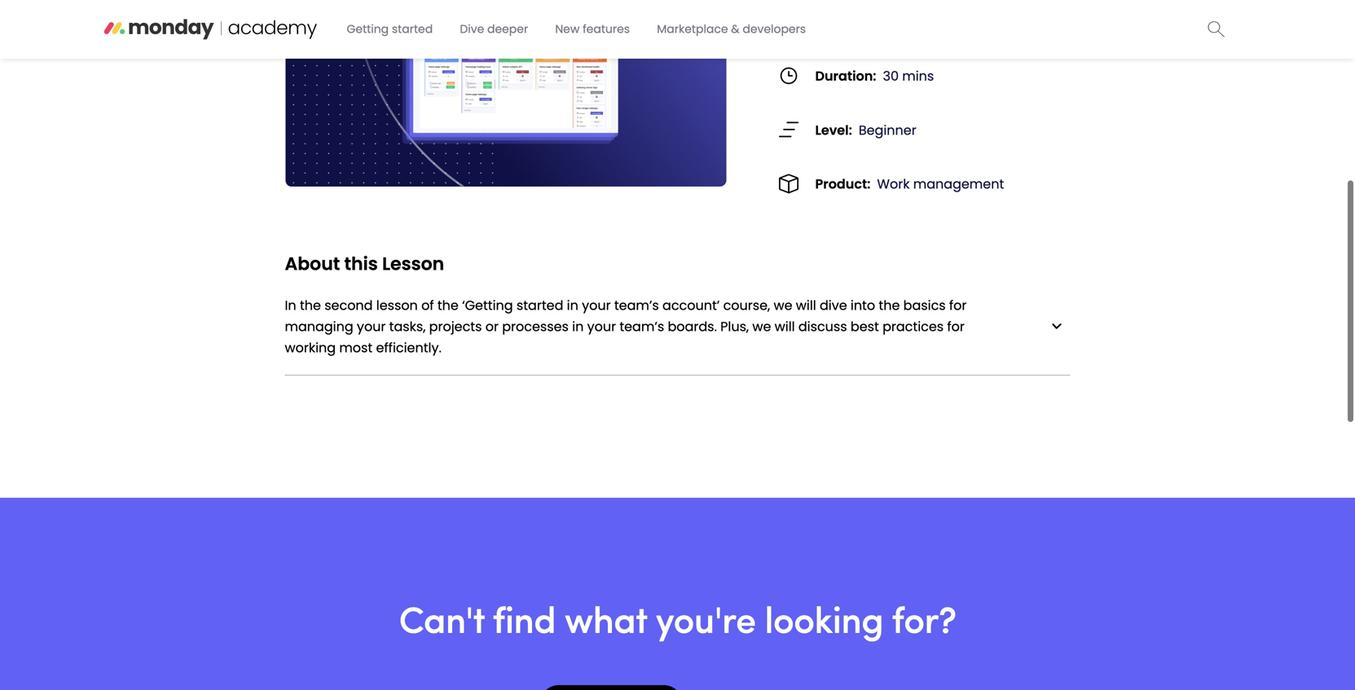 Task type: describe. For each thing, give the bounding box(es) containing it.
what
[[565, 606, 647, 643]]

dive
[[460, 21, 485, 37]]

looking
[[765, 606, 884, 643]]

marketplace & developers
[[657, 21, 806, 37]]

managing
[[285, 317, 354, 336]]

can't find what you're looking for?
[[399, 606, 957, 643]]

level: beginner
[[816, 121, 917, 139]]

basics
[[904, 296, 946, 315]]

beginner
[[859, 121, 917, 139]]

developers
[[743, 21, 806, 37]]

this
[[344, 251, 378, 276]]

in the second lesson of the 'getting started in your team's account' course, we will dive into the basics for managing your tasks, projects or processes in your team's boards. plus, we will discuss best practices for working most efficiently.
[[285, 296, 967, 357]]

started inside in the second lesson of the 'getting started in your team's account' course, we will dive into the basics for managing your tasks, projects or processes in your team's boards. plus, we will discuss best practices for working most efficiently.
[[517, 296, 564, 315]]

lesson
[[382, 251, 444, 276]]

of
[[422, 296, 434, 315]]

second
[[325, 296, 373, 315]]

getting started
[[347, 21, 433, 37]]

processes
[[502, 317, 569, 336]]

find
[[493, 606, 556, 643]]

for?
[[892, 606, 957, 643]]

deeper
[[488, 21, 528, 37]]

dive deeper link
[[450, 15, 538, 44]]

new
[[556, 21, 580, 37]]

best
[[851, 317, 880, 336]]

1 vertical spatial team's
[[620, 317, 665, 336]]

0 vertical spatial for
[[950, 296, 967, 315]]

plus,
[[721, 317, 749, 336]]

most
[[339, 339, 373, 357]]

about this lesson
[[285, 251, 444, 276]]

discuss
[[799, 317, 848, 336]]

0 vertical spatial in
[[567, 296, 579, 315]]

30
[[883, 67, 899, 85]]

level:
[[816, 121, 853, 139]]

0 vertical spatial team's
[[615, 296, 659, 315]]

&
[[732, 21, 740, 37]]

boards.
[[668, 317, 717, 336]]

features
[[583, 21, 630, 37]]

you're
[[656, 606, 756, 643]]

or
[[486, 317, 499, 336]]

3 the from the left
[[879, 296, 900, 315]]

getting started link
[[337, 15, 443, 44]]

getting
[[347, 21, 389, 37]]



Task type: locate. For each thing, give the bounding box(es) containing it.
product:
[[816, 175, 871, 193]]

will up discuss
[[796, 296, 817, 315]]

will
[[796, 296, 817, 315], [775, 317, 795, 336]]

lesson
[[376, 296, 418, 315]]

0 horizontal spatial started
[[392, 21, 433, 37]]

about
[[285, 251, 340, 276]]

duration:
[[816, 67, 877, 85]]

can't
[[399, 606, 485, 643]]

the right into
[[879, 296, 900, 315]]

we
[[774, 296, 793, 315], [753, 317, 772, 336]]

will left discuss
[[775, 317, 795, 336]]

2 the from the left
[[438, 296, 459, 315]]

duration: 30 mins
[[816, 67, 935, 85]]

working
[[285, 339, 336, 357]]

in up "processes"
[[567, 296, 579, 315]]

work
[[878, 175, 910, 193]]

0 horizontal spatial will
[[775, 317, 795, 336]]

1 horizontal spatial the
[[438, 296, 459, 315]]

team's left account'
[[615, 296, 659, 315]]

for right practices
[[948, 317, 965, 336]]

academy logo image
[[103, 13, 333, 41]]

started
[[392, 21, 433, 37], [517, 296, 564, 315]]

1 horizontal spatial will
[[796, 296, 817, 315]]

0 vertical spatial will
[[796, 296, 817, 315]]

started inside "link"
[[392, 21, 433, 37]]

monday.com logo image
[[1052, 323, 1063, 330]]

1 horizontal spatial started
[[517, 296, 564, 315]]

0 horizontal spatial the
[[300, 296, 321, 315]]

1 vertical spatial we
[[753, 317, 772, 336]]

started up "processes"
[[517, 296, 564, 315]]

1 horizontal spatial we
[[774, 296, 793, 315]]

into
[[851, 296, 876, 315]]

efficiently.
[[376, 339, 442, 357]]

1 vertical spatial started
[[517, 296, 564, 315]]

0 vertical spatial started
[[392, 21, 433, 37]]

the right in
[[300, 296, 321, 315]]

0 vertical spatial we
[[774, 296, 793, 315]]

for
[[950, 296, 967, 315], [948, 317, 965, 336]]

team's left boards.
[[620, 317, 665, 336]]

0 horizontal spatial we
[[753, 317, 772, 336]]

new features
[[556, 21, 630, 37]]

in
[[285, 296, 297, 315]]

1 vertical spatial for
[[948, 317, 965, 336]]

2 horizontal spatial the
[[879, 296, 900, 315]]

tasks,
[[389, 317, 426, 336]]

your
[[582, 296, 611, 315], [357, 317, 386, 336], [588, 317, 616, 336]]

management
[[914, 175, 1005, 193]]

new features link
[[546, 15, 640, 44]]

we down course,
[[753, 317, 772, 336]]

dive
[[820, 296, 848, 315]]

mins
[[903, 67, 935, 85]]

the right of
[[438, 296, 459, 315]]

product: work management
[[816, 175, 1005, 193]]

projects
[[429, 317, 482, 336]]

for right basics
[[950, 296, 967, 315]]

search logo image
[[1209, 21, 1226, 37]]

in right "processes"
[[572, 317, 584, 336]]

1 the from the left
[[300, 296, 321, 315]]

marketplace & developers link
[[648, 15, 816, 44]]

team's
[[615, 296, 659, 315], [620, 317, 665, 336]]

marketplace
[[657, 21, 729, 37]]

1 vertical spatial will
[[775, 317, 795, 336]]

started right getting
[[392, 21, 433, 37]]

'getting
[[462, 296, 513, 315]]

course,
[[724, 296, 771, 315]]

account'
[[663, 296, 720, 315]]

we right course,
[[774, 296, 793, 315]]

in
[[567, 296, 579, 315], [572, 317, 584, 336]]

practices
[[883, 317, 944, 336]]

dive deeper
[[460, 21, 528, 37]]

the
[[300, 296, 321, 315], [438, 296, 459, 315], [879, 296, 900, 315]]

1 vertical spatial in
[[572, 317, 584, 336]]



Task type: vqa. For each thing, say whether or not it's contained in the screenshot.
second
yes



